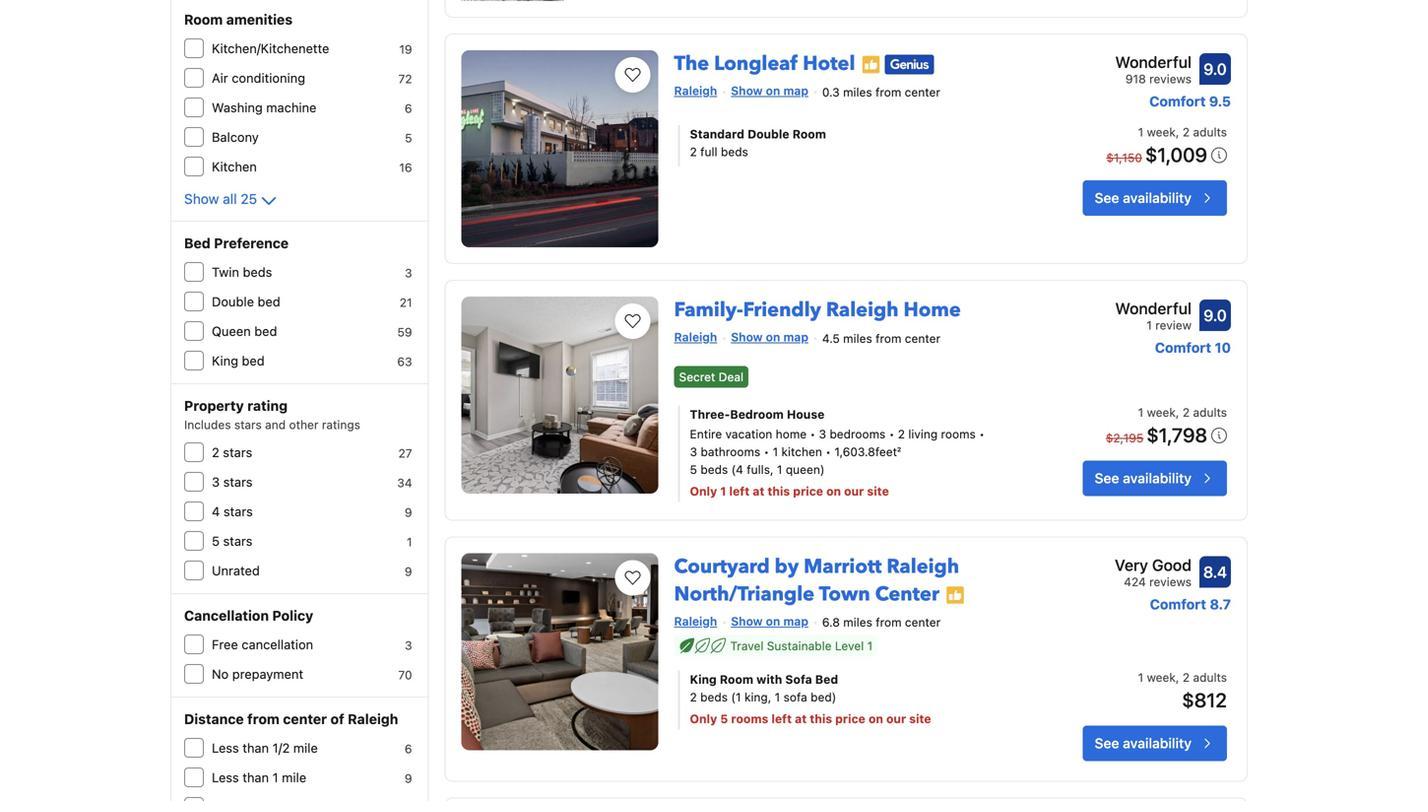 Task type: vqa. For each thing, say whether or not it's contained in the screenshot.


Task type: describe. For each thing, give the bounding box(es) containing it.
standard double room 2 full beds
[[690, 127, 827, 159]]

stars for 3 stars
[[223, 474, 253, 489]]

cancellation policy
[[184, 607, 314, 624]]

map for by
[[784, 614, 809, 628]]

property rating includes stars and other ratings
[[184, 398, 361, 432]]

house
[[787, 407, 825, 421]]

3 up 4
[[212, 474, 220, 489]]

1 inside 1 week , 2 adults $812
[[1139, 671, 1144, 684]]

on inside three-bedroom house entire vacation home • 3 bedrooms • 2 living rooms • 3 bathrooms • 1 kitchen • 1,603.8feet² 5 beds (4 fulls, 1 queen) only 1 left at this price on our site
[[827, 484, 842, 498]]

vacation
[[726, 427, 773, 441]]

than for 1/2
[[243, 741, 269, 755]]

bedroom
[[731, 407, 784, 421]]

miles for marriott
[[844, 616, 873, 629]]

1 up $2,195
[[1139, 405, 1144, 419]]

wonderful 918 reviews
[[1116, 53, 1192, 86]]

see availability for courtyard by marriott raleigh north/triangle town center
[[1095, 735, 1192, 752]]

stars for 2 stars
[[223, 445, 252, 460]]

amenities
[[226, 11, 293, 28]]

1/2
[[273, 741, 290, 755]]

6 for washing machine
[[405, 101, 412, 115]]

center
[[876, 581, 940, 608]]

show on map for by
[[731, 614, 809, 628]]

sofa
[[786, 673, 813, 686]]

travel sustainable level 1
[[731, 639, 873, 653]]

this inside king room with sofa bed 2 beds (1 king, 1 sofa bed) only 5 rooms left at this price on our site
[[810, 712, 833, 726]]

map for longleaf
[[784, 84, 809, 98]]

marriott
[[804, 553, 882, 580]]

2 up $1,009
[[1183, 125, 1190, 139]]

three-
[[690, 407, 731, 421]]

stars for 5 stars
[[223, 534, 253, 548]]

bed for king bed
[[242, 353, 265, 368]]

week for $1,798
[[1148, 405, 1176, 419]]

only inside three-bedroom house entire vacation home • 3 bedrooms • 2 living rooms • 3 bathrooms • 1 kitchen • 1,603.8feet² 5 beds (4 fulls, 1 queen) only 1 left at this price on our site
[[690, 484, 718, 498]]

all
[[223, 191, 237, 207]]

1 up the $1,150 on the top
[[1139, 125, 1144, 139]]

center for 1
[[905, 331, 941, 345]]

less for less than 1/2 mile
[[212, 741, 239, 755]]

queen
[[212, 324, 251, 338]]

8.4
[[1204, 562, 1228, 581]]

reviews inside very good 424 reviews
[[1150, 575, 1192, 589]]

travel
[[731, 639, 764, 653]]

1 right fulls,
[[777, 462, 783, 476]]

stars for 4 stars
[[224, 504, 253, 519]]

at inside king room with sofa bed 2 beds (1 king, 1 sofa bed) only 5 rooms left at this price on our site
[[795, 712, 807, 726]]

air
[[212, 70, 228, 85]]

prepayment
[[232, 667, 304, 681]]

1 down 34
[[407, 535, 412, 549]]

this property is part of our preferred partner program. it's committed to providing excellent service and good value. it'll pay us a higher commission if you make a booking. image for courtyard by marriott raleigh north/triangle town center
[[946, 585, 966, 605]]

king for king bed
[[212, 353, 238, 368]]

16
[[399, 161, 412, 174]]

raleigh down the
[[675, 84, 718, 98]]

from up less than 1/2 mile
[[247, 711, 280, 727]]

adults for $1,798
[[1194, 405, 1228, 419]]

king,
[[745, 690, 772, 704]]

air conditioning
[[212, 70, 305, 85]]

bed inside king room with sofa bed 2 beds (1 king, 1 sofa bed) only 5 rooms left at this price on our site
[[816, 673, 839, 686]]

very good 424 reviews
[[1116, 556, 1192, 589]]

5 stars
[[212, 534, 253, 548]]

1,603.8feet²
[[835, 445, 902, 459]]

comfort 9.5
[[1150, 93, 1232, 109]]

4.5
[[823, 331, 840, 345]]

1 down bathrooms
[[721, 484, 727, 498]]

2 inside three-bedroom house entire vacation home • 3 bedrooms • 2 living rooms • 3 bathrooms • 1 kitchen • 1,603.8feet² 5 beds (4 fulls, 1 queen) only 1 left at this price on our site
[[898, 427, 906, 441]]

king for king room with sofa bed 2 beds (1 king, 1 sofa bed) only 5 rooms left at this price on our site
[[690, 673, 717, 686]]

from for 1
[[876, 331, 902, 345]]

level
[[835, 639, 864, 653]]

less for less than 1 mile
[[212, 770, 239, 785]]

• right living at the right
[[980, 427, 985, 441]]

policy
[[272, 607, 314, 624]]

three-bedroom house link
[[690, 405, 1023, 423]]

only inside king room with sofa bed 2 beds (1 king, 1 sofa bed) only 5 rooms left at this price on our site
[[690, 712, 718, 726]]

this property is part of our preferred partner program. it's committed to providing excellent service and good value. it'll pay us a higher commission if you make a booking. image for the longleaf hotel
[[862, 55, 881, 75]]

king room with sofa bed link
[[690, 671, 1023, 688]]

price inside king room with sofa bed 2 beds (1 king, 1 sofa bed) only 5 rooms left at this price on our site
[[836, 712, 866, 726]]

wonderful element for wonderful 1 review
[[1116, 297, 1192, 320]]

courtyard by marriott raleigh north/triangle town center
[[675, 553, 960, 608]]

5 inside king room with sofa bed 2 beds (1 king, 1 sofa bed) only 5 rooms left at this price on our site
[[721, 712, 728, 726]]

washing machine
[[212, 100, 317, 115]]

and
[[265, 418, 286, 432]]

family-friendly raleigh home
[[675, 297, 962, 324]]

0.3
[[823, 85, 840, 99]]

424
[[1125, 575, 1147, 589]]

king bed
[[212, 353, 265, 368]]

6.8 miles from center
[[823, 616, 941, 629]]

wonderful for wonderful 918 reviews
[[1116, 53, 1192, 71]]

this inside three-bedroom house entire vacation home • 3 bedrooms • 2 living rooms • 3 bathrooms • 1 kitchen • 1,603.8feet² 5 beds (4 fulls, 1 queen) only 1 left at this price on our site
[[768, 484, 790, 498]]

70
[[398, 668, 412, 682]]

2 inside standard double room 2 full beds
[[690, 145, 697, 159]]

$2,195
[[1106, 431, 1144, 445]]

distance
[[184, 711, 244, 727]]

1 down 1/2
[[273, 770, 278, 785]]

(4
[[732, 462, 744, 476]]

at inside three-bedroom house entire vacation home • 3 bedrooms • 2 living rooms • 3 bathrooms • 1 kitchen • 1,603.8feet² 5 beds (4 fulls, 1 queen) only 1 left at this price on our site
[[753, 484, 765, 498]]

scored 8.4 element
[[1200, 556, 1232, 588]]

adults inside 1 week , 2 adults $812
[[1194, 671, 1228, 684]]

kitchen/kitchenette
[[212, 41, 330, 56]]

3 down the house
[[819, 427, 827, 441]]

our inside three-bedroom house entire vacation home • 3 bedrooms • 2 living rooms • 3 bathrooms • 1 kitchen • 1,603.8feet² 5 beds (4 fulls, 1 queen) only 1 left at this price on our site
[[845, 484, 865, 498]]

fulls,
[[747, 462, 774, 476]]

room inside standard double room 2 full beds
[[793, 127, 827, 141]]

less than 1/2 mile
[[212, 741, 318, 755]]

includes
[[184, 418, 231, 432]]

hotel
[[803, 50, 856, 77]]

no
[[212, 667, 229, 681]]

standard
[[690, 127, 745, 141]]

1 week , 2 adults $812
[[1139, 671, 1228, 712]]

conditioning
[[232, 70, 305, 85]]

6 for less than 1/2 mile
[[405, 742, 412, 756]]

distance from center of raleigh
[[184, 711, 398, 727]]

with
[[757, 673, 783, 686]]

show for good
[[731, 614, 763, 628]]

see availability for the longleaf hotel
[[1095, 190, 1192, 206]]

home
[[776, 427, 807, 441]]

from for good
[[876, 616, 902, 629]]

raleigh right of
[[348, 711, 398, 727]]

than for 1
[[243, 770, 269, 785]]

1 up fulls,
[[773, 445, 779, 459]]

show for 1
[[731, 330, 763, 344]]

cancellation
[[242, 637, 313, 652]]

$812
[[1183, 688, 1228, 712]]

availability for courtyard by marriott raleigh north/triangle town center
[[1124, 735, 1192, 752]]

week inside 1 week , 2 adults $812
[[1148, 671, 1176, 684]]

this property is part of our preferred partner program. it's committed to providing excellent service and good value. it'll pay us a higher commission if you make a booking. image
[[862, 55, 881, 75]]

other
[[289, 418, 319, 432]]

site inside three-bedroom house entire vacation home • 3 bedrooms • 2 living rooms • 3 bathrooms • 1 kitchen • 1,603.8feet² 5 beds (4 fulls, 1 queen) only 1 left at this price on our site
[[868, 484, 890, 498]]

25
[[241, 191, 257, 207]]

the longleaf hotel image
[[462, 50, 659, 247]]

0 horizontal spatial room
[[184, 11, 223, 28]]

• up kitchen
[[810, 427, 816, 441]]

north/triangle
[[675, 581, 815, 608]]

twin
[[212, 265, 239, 279]]

• up 1,603.8feet²
[[890, 427, 895, 441]]

1 inside king room with sofa bed 2 beds (1 king, 1 sofa bed) only 5 rooms left at this price on our site
[[775, 690, 781, 704]]

kitchen
[[212, 159, 257, 174]]

free
[[212, 637, 238, 652]]

, for $1,798
[[1176, 405, 1180, 419]]

our inside king room with sofa bed 2 beds (1 king, 1 sofa bed) only 5 rooms left at this price on our site
[[887, 712, 907, 726]]

wonderful element for wonderful 918 reviews
[[1116, 50, 1192, 74]]

beds down preference on the left of the page
[[243, 265, 272, 279]]

deal
[[719, 370, 744, 384]]

19
[[399, 42, 412, 56]]

wonderful 1 review
[[1116, 299, 1192, 332]]

bedrooms
[[830, 427, 886, 441]]



Task type: locate. For each thing, give the bounding box(es) containing it.
comfort for the longleaf hotel
[[1150, 93, 1206, 109]]

price down bed) on the right bottom of page
[[836, 712, 866, 726]]

0 vertical spatial wonderful element
[[1116, 50, 1192, 74]]

9 for unrated
[[405, 565, 412, 578]]

1 horizontal spatial king
[[690, 673, 717, 686]]

1 vertical spatial our
[[887, 712, 907, 726]]

queen bed
[[212, 324, 277, 338]]

preference
[[214, 235, 289, 251]]

mile
[[293, 741, 318, 755], [282, 770, 307, 785]]

0 vertical spatial availability
[[1124, 190, 1192, 206]]

3 stars
[[212, 474, 253, 489]]

availability down $1,798
[[1124, 470, 1192, 486]]

on down the longleaf hotel
[[766, 84, 781, 98]]

2 vertical spatial bed
[[242, 353, 265, 368]]

week for $1,009
[[1148, 125, 1176, 139]]

comfort 10
[[1156, 339, 1232, 356]]

comfort for courtyard by marriott raleigh north/triangle town center
[[1151, 596, 1207, 612]]

0 horizontal spatial this
[[768, 484, 790, 498]]

1 right level
[[868, 639, 873, 653]]

our down 1,603.8feet²
[[845, 484, 865, 498]]

comfort down 'good'
[[1151, 596, 1207, 612]]

less down less than 1/2 mile
[[212, 770, 239, 785]]

show on map down friendly
[[731, 330, 809, 344]]

9 for less than 1 mile
[[405, 772, 412, 785]]

1 horizontal spatial rooms
[[942, 427, 976, 441]]

1 vertical spatial see availability
[[1095, 470, 1192, 486]]

1 horizontal spatial price
[[836, 712, 866, 726]]

by
[[775, 553, 799, 580]]

0 horizontal spatial at
[[753, 484, 765, 498]]

2 down includes
[[212, 445, 220, 460]]

courtyard by marriott raleigh north/triangle town center link
[[675, 545, 960, 608]]

town
[[819, 581, 871, 608]]

balcony
[[212, 130, 259, 144]]

• up fulls,
[[764, 445, 770, 459]]

1 vertical spatial ,
[[1176, 405, 1180, 419]]

5
[[405, 131, 412, 145], [690, 462, 698, 476], [212, 534, 220, 548], [721, 712, 728, 726]]

2 availability from the top
[[1124, 470, 1192, 486]]

rooms inside three-bedroom house entire vacation home • 3 bedrooms • 2 living rooms • 3 bathrooms • 1 kitchen • 1,603.8feet² 5 beds (4 fulls, 1 queen) only 1 left at this price on our site
[[942, 427, 976, 441]]

1 vertical spatial king
[[690, 673, 717, 686]]

stars inside property rating includes stars and other ratings
[[234, 418, 262, 432]]

week
[[1148, 125, 1176, 139], [1148, 405, 1176, 419], [1148, 671, 1176, 684]]

0 vertical spatial price
[[794, 484, 824, 498]]

from right the 4.5
[[876, 331, 902, 345]]

0 vertical spatial adults
[[1194, 125, 1228, 139]]

1 vertical spatial rooms
[[732, 712, 769, 726]]

1 availability from the top
[[1124, 190, 1192, 206]]

on down friendly
[[766, 330, 781, 344]]

raleigh down family-
[[675, 330, 718, 344]]

center up the standard double room link
[[905, 85, 941, 99]]

mile right 1/2
[[293, 741, 318, 755]]

1 horizontal spatial site
[[910, 712, 932, 726]]

1 vertical spatial adults
[[1194, 405, 1228, 419]]

1 vertical spatial mile
[[282, 770, 307, 785]]

comfort down wonderful 918 reviews
[[1150, 93, 1206, 109]]

left down (4
[[730, 484, 750, 498]]

miles right the 4.5
[[844, 331, 873, 345]]

three-bedroom house entire vacation home • 3 bedrooms • 2 living rooms • 3 bathrooms • 1 kitchen • 1,603.8feet² 5 beds (4 fulls, 1 queen) only 1 left at this price on our site
[[690, 407, 985, 498]]

at
[[753, 484, 765, 498], [795, 712, 807, 726]]

2 vertical spatial see
[[1095, 735, 1120, 752]]

scored 9.0 element up 9.5
[[1200, 53, 1232, 85]]

3 miles from the top
[[844, 616, 873, 629]]

less than 1 mile
[[212, 770, 307, 785]]

2 inside king room with sofa bed 2 beds (1 king, 1 sofa bed) only 5 rooms left at this price on our site
[[690, 690, 697, 704]]

1 map from the top
[[784, 84, 809, 98]]

2 vertical spatial week
[[1148, 671, 1176, 684]]

2 vertical spatial show on map
[[731, 614, 809, 628]]

family-
[[675, 297, 744, 324]]

bed)
[[811, 690, 837, 704]]

raleigh down north/triangle at the bottom of the page
[[675, 614, 718, 628]]

beds down standard
[[721, 145, 749, 159]]

this
[[768, 484, 790, 498], [810, 712, 833, 726]]

0 horizontal spatial left
[[730, 484, 750, 498]]

1 vertical spatial site
[[910, 712, 932, 726]]

• right kitchen
[[826, 445, 832, 459]]

room left amenities at the top left
[[184, 11, 223, 28]]

the longleaf hotel
[[675, 50, 856, 77]]

0 vertical spatial see availability
[[1095, 190, 1192, 206]]

, up $1,009
[[1176, 125, 1180, 139]]

price
[[794, 484, 824, 498], [836, 712, 866, 726]]

1 see availability from the top
[[1095, 190, 1192, 206]]

property
[[184, 398, 244, 414]]

1 vertical spatial reviews
[[1150, 575, 1192, 589]]

see availability link for the longleaf hotel
[[1084, 180, 1228, 216]]

show up deal
[[731, 330, 763, 344]]

2 than from the top
[[243, 770, 269, 785]]

0 vertical spatial 6
[[405, 101, 412, 115]]

9.0 for wonderful 918 reviews
[[1204, 60, 1228, 78]]

2 see availability from the top
[[1095, 470, 1192, 486]]

see availability link
[[1084, 180, 1228, 216], [1084, 460, 1228, 496], [1084, 726, 1228, 761]]

2 up $1,798
[[1183, 405, 1190, 419]]

0 vertical spatial room
[[184, 11, 223, 28]]

bed up the queen bed
[[258, 294, 281, 309]]

$1,150
[[1107, 151, 1143, 165]]

on down king room with sofa bed link
[[869, 712, 884, 726]]

very good element
[[1116, 553, 1192, 577]]

bed
[[258, 294, 281, 309], [254, 324, 277, 338], [242, 353, 265, 368]]

1 9 from the top
[[405, 505, 412, 519]]

0 vertical spatial site
[[868, 484, 890, 498]]

3 see availability from the top
[[1095, 735, 1192, 752]]

0 horizontal spatial rooms
[[732, 712, 769, 726]]

stars up 4 stars
[[223, 474, 253, 489]]

1 week from the top
[[1148, 125, 1176, 139]]

2 scored 9.0 element from the top
[[1200, 300, 1232, 331]]

see availability down 1 week , 2 adults $812
[[1095, 735, 1192, 752]]

1 week , 2 adults for $1,009
[[1139, 125, 1228, 139]]

6 down the 72
[[405, 101, 412, 115]]

see
[[1095, 190, 1120, 206], [1095, 470, 1120, 486], [1095, 735, 1120, 752]]

0 vertical spatial than
[[243, 741, 269, 755]]

the longleaf hotel link
[[675, 42, 856, 77]]

rooms down the king,
[[732, 712, 769, 726]]

sofa
[[784, 690, 808, 704]]

0 vertical spatial bed
[[258, 294, 281, 309]]

0 vertical spatial see
[[1095, 190, 1120, 206]]

mile for less than 1/2 mile
[[293, 741, 318, 755]]

center down home at the right top
[[905, 331, 941, 345]]

9.0 for wonderful 1 review
[[1204, 306, 1228, 325]]

week up $1,798
[[1148, 405, 1176, 419]]

2 vertical spatial comfort
[[1151, 596, 1207, 612]]

see availability down $2,195
[[1095, 470, 1192, 486]]

1 vertical spatial only
[[690, 712, 718, 726]]

rooms inside king room with sofa bed 2 beds (1 king, 1 sofa bed) only 5 rooms left at this price on our site
[[732, 712, 769, 726]]

2 vertical spatial ,
[[1176, 671, 1180, 684]]

2 up $812
[[1183, 671, 1190, 684]]

1 vertical spatial than
[[243, 770, 269, 785]]

1 vertical spatial bed
[[816, 673, 839, 686]]

show all 25 button
[[184, 189, 281, 213]]

0.3 miles from center
[[823, 85, 941, 99]]

wonderful up review
[[1116, 299, 1192, 318]]

0 vertical spatial wonderful
[[1116, 53, 1192, 71]]

show
[[731, 84, 763, 98], [184, 191, 219, 207], [731, 330, 763, 344], [731, 614, 763, 628]]

adults up $1,798
[[1194, 405, 1228, 419]]

1 horizontal spatial double
[[748, 127, 790, 141]]

beds
[[721, 145, 749, 159], [243, 265, 272, 279], [701, 462, 728, 476], [701, 690, 728, 704]]

1 vertical spatial at
[[795, 712, 807, 726]]

from for 918
[[876, 85, 902, 99]]

1 left review
[[1147, 318, 1153, 332]]

3 map from the top
[[784, 614, 809, 628]]

availability down $1,009
[[1124, 190, 1192, 206]]

1 horizontal spatial room
[[720, 673, 754, 686]]

2
[[1183, 125, 1190, 139], [690, 145, 697, 159], [1183, 405, 1190, 419], [898, 427, 906, 441], [212, 445, 220, 460], [1183, 671, 1190, 684], [690, 690, 697, 704]]

, inside 1 week , 2 adults $812
[[1176, 671, 1180, 684]]

1 horizontal spatial our
[[887, 712, 907, 726]]

0 vertical spatial map
[[784, 84, 809, 98]]

beds left (4
[[701, 462, 728, 476]]

2 vertical spatial room
[[720, 673, 754, 686]]

mile for less than 1 mile
[[282, 770, 307, 785]]

1 vertical spatial availability
[[1124, 470, 1192, 486]]

2 adults from the top
[[1194, 405, 1228, 419]]

scored 9.0 element up 10
[[1200, 300, 1232, 331]]

show on map down the longleaf hotel
[[731, 84, 809, 98]]

than left 1/2
[[243, 741, 269, 755]]

room amenities
[[184, 11, 293, 28]]

72
[[399, 72, 412, 86]]

0 vertical spatial king
[[212, 353, 238, 368]]

0 vertical spatial miles
[[844, 85, 873, 99]]

1 vertical spatial comfort
[[1156, 339, 1212, 356]]

9 for 4 stars
[[405, 505, 412, 519]]

0 vertical spatial 9.0
[[1204, 60, 1228, 78]]

genius discounts available at this property. image
[[885, 55, 935, 75], [885, 55, 935, 75]]

5 inside three-bedroom house entire vacation home • 3 bedrooms • 2 living rooms • 3 bathrooms • 1 kitchen • 1,603.8feet² 5 beds (4 fulls, 1 queen) only 1 left at this price on our site
[[690, 462, 698, 476]]

1 vertical spatial 6
[[405, 742, 412, 756]]

9.0
[[1204, 60, 1228, 78], [1204, 306, 1228, 325]]

from
[[876, 85, 902, 99], [876, 331, 902, 345], [876, 616, 902, 629], [247, 711, 280, 727]]

1 vertical spatial this
[[810, 712, 833, 726]]

0 vertical spatial 1 week , 2 adults
[[1139, 125, 1228, 139]]

no prepayment
[[212, 667, 304, 681]]

show down longleaf
[[731, 84, 763, 98]]

center left of
[[283, 711, 327, 727]]

1 see availability link from the top
[[1084, 180, 1228, 216]]

1 vertical spatial scored 9.0 element
[[1200, 300, 1232, 331]]

1 vertical spatial double
[[212, 294, 254, 309]]

2 show on map from the top
[[731, 330, 809, 344]]

2 1 week , 2 adults from the top
[[1139, 405, 1228, 419]]

map
[[784, 84, 809, 98], [784, 330, 809, 344], [784, 614, 809, 628]]

adults down 9.5
[[1194, 125, 1228, 139]]

beds inside king room with sofa bed 2 beds (1 king, 1 sofa bed) only 5 rooms left at this price on our site
[[701, 690, 728, 704]]

scored 9.0 element
[[1200, 53, 1232, 85], [1200, 300, 1232, 331]]

show for 918
[[731, 84, 763, 98]]

1 horizontal spatial at
[[795, 712, 807, 726]]

1 vertical spatial bed
[[254, 324, 277, 338]]

3 week from the top
[[1148, 671, 1176, 684]]

double inside standard double room 2 full beds
[[748, 127, 790, 141]]

63
[[397, 355, 412, 369]]

less
[[212, 741, 239, 755], [212, 770, 239, 785]]

0 vertical spatial mile
[[293, 741, 318, 755]]

bathrooms
[[701, 445, 761, 459]]

reviews inside wonderful 918 reviews
[[1150, 72, 1192, 86]]

, down comfort 8.7 in the bottom of the page
[[1176, 671, 1180, 684]]

1 , from the top
[[1176, 125, 1180, 139]]

1 1 week , 2 adults from the top
[[1139, 125, 1228, 139]]

1 vertical spatial 9.0
[[1204, 306, 1228, 325]]

raleigh inside courtyard by marriott raleigh north/triangle town center
[[887, 553, 960, 580]]

miles for hotel
[[844, 85, 873, 99]]

bed
[[184, 235, 211, 251], [816, 673, 839, 686]]

1 6 from the top
[[405, 101, 412, 115]]

2 vertical spatial map
[[784, 614, 809, 628]]

left inside three-bedroom house entire vacation home • 3 bedrooms • 2 living rooms • 3 bathrooms • 1 kitchen • 1,603.8feet² 5 beds (4 fulls, 1 queen) only 1 left at this price on our site
[[730, 484, 750, 498]]

2 less from the top
[[212, 770, 239, 785]]

3 9 from the top
[[405, 772, 412, 785]]

0 vertical spatial ,
[[1176, 125, 1180, 139]]

entire
[[690, 427, 723, 441]]

see availability link down $1,798
[[1084, 460, 1228, 496]]

2 inside 1 week , 2 adults $812
[[1183, 671, 1190, 684]]

1 vertical spatial price
[[836, 712, 866, 726]]

double bed
[[212, 294, 281, 309]]

1 vertical spatial left
[[772, 712, 792, 726]]

on for good
[[766, 614, 781, 628]]

2 wonderful from the top
[[1116, 299, 1192, 318]]

this property is part of our preferred partner program. it's committed to providing excellent service and good value. it'll pay us a higher commission if you make a booking. image
[[862, 55, 881, 75], [946, 585, 966, 605], [946, 585, 966, 605]]

2 vertical spatial see availability
[[1095, 735, 1192, 752]]

mile down 1/2
[[282, 770, 307, 785]]

0 vertical spatial reviews
[[1150, 72, 1192, 86]]

standard double room link
[[690, 125, 1023, 143]]

wonderful
[[1116, 53, 1192, 71], [1116, 299, 1192, 318]]

1 vertical spatial 9
[[405, 565, 412, 578]]

0 horizontal spatial price
[[794, 484, 824, 498]]

3 up 70
[[405, 639, 412, 652]]

1 see from the top
[[1095, 190, 1120, 206]]

1 less from the top
[[212, 741, 239, 755]]

full
[[701, 145, 718, 159]]

1 scored 9.0 element from the top
[[1200, 53, 1232, 85]]

3 show on map from the top
[[731, 614, 809, 628]]

left
[[730, 484, 750, 498], [772, 712, 792, 726]]

2 , from the top
[[1176, 405, 1180, 419]]

wonderful for wonderful 1 review
[[1116, 299, 1192, 318]]

1 vertical spatial less
[[212, 770, 239, 785]]

family-friendly raleigh home image
[[462, 297, 659, 494]]

0 vertical spatial scored 9.0 element
[[1200, 53, 1232, 85]]

8.7
[[1210, 596, 1232, 612]]

miles up level
[[844, 616, 873, 629]]

9.5
[[1210, 93, 1232, 109]]

room up (1
[[720, 673, 754, 686]]

1 vertical spatial show on map
[[731, 330, 809, 344]]

center down center
[[905, 616, 941, 629]]

on inside king room with sofa bed 2 beds (1 king, 1 sofa bed) only 5 rooms left at this price on our site
[[869, 712, 884, 726]]

show on map for longleaf
[[731, 84, 809, 98]]

wonderful up 918
[[1116, 53, 1192, 71]]

1 only from the top
[[690, 484, 718, 498]]

see for the longleaf hotel
[[1095, 190, 1120, 206]]

our down king room with sofa bed link
[[887, 712, 907, 726]]

see availability down the $1,150 on the top
[[1095, 190, 1192, 206]]

3 availability from the top
[[1124, 735, 1192, 752]]

0 vertical spatial less
[[212, 741, 239, 755]]

1 vertical spatial map
[[784, 330, 809, 344]]

1 show on map from the top
[[731, 84, 809, 98]]

2 wonderful element from the top
[[1116, 297, 1192, 320]]

center for 918
[[905, 85, 941, 99]]

2 only from the top
[[690, 712, 718, 726]]

bed down the queen bed
[[242, 353, 265, 368]]

0 horizontal spatial site
[[868, 484, 890, 498]]

2 reviews from the top
[[1150, 575, 1192, 589]]

double up queen
[[212, 294, 254, 309]]

1 horizontal spatial this
[[810, 712, 833, 726]]

king down queen
[[212, 353, 238, 368]]

1 vertical spatial see
[[1095, 470, 1120, 486]]

0 vertical spatial see availability link
[[1084, 180, 1228, 216]]

2 6 from the top
[[405, 742, 412, 756]]

comfort
[[1150, 93, 1206, 109], [1156, 339, 1212, 356], [1151, 596, 1207, 612]]

bed down show all 25
[[184, 235, 211, 251]]

less down distance
[[212, 741, 239, 755]]

site down king room with sofa bed link
[[910, 712, 932, 726]]

show inside show all 25 dropdown button
[[184, 191, 219, 207]]

map down friendly
[[784, 330, 809, 344]]

0 vertical spatial 9
[[405, 505, 412, 519]]

living
[[909, 427, 938, 441]]

room down 0.3
[[793, 127, 827, 141]]

room inside king room with sofa bed 2 beds (1 king, 1 sofa bed) only 5 rooms left at this price on our site
[[720, 673, 754, 686]]

0 vertical spatial this
[[768, 484, 790, 498]]

3
[[405, 266, 412, 280], [819, 427, 827, 441], [690, 445, 698, 459], [212, 474, 220, 489], [405, 639, 412, 652]]

1 vertical spatial 1 week , 2 adults
[[1139, 405, 1228, 419]]

2 left (1
[[690, 690, 697, 704]]

king
[[212, 353, 238, 368], [690, 673, 717, 686]]

bed preference
[[184, 235, 289, 251]]

0 vertical spatial week
[[1148, 125, 1176, 139]]

king room with sofa bed 2 beds (1 king, 1 sofa bed) only 5 rooms left at this price on our site
[[690, 673, 932, 726]]

on for 1
[[766, 330, 781, 344]]

review
[[1156, 318, 1192, 332]]

0 vertical spatial our
[[845, 484, 865, 498]]

3 see from the top
[[1095, 735, 1120, 752]]

1 vertical spatial week
[[1148, 405, 1176, 419]]

home
[[904, 297, 962, 324]]

good
[[1153, 556, 1192, 574]]

2 see availability link from the top
[[1084, 460, 1228, 496]]

raleigh up center
[[887, 553, 960, 580]]

1 miles from the top
[[844, 85, 873, 99]]

availability for the longleaf hotel
[[1124, 190, 1192, 206]]

1 inside wonderful 1 review
[[1147, 318, 1153, 332]]

map left 0.3
[[784, 84, 809, 98]]

2 see from the top
[[1095, 470, 1120, 486]]

on down 1,603.8feet²
[[827, 484, 842, 498]]

2 9.0 from the top
[[1204, 306, 1228, 325]]

adults for $1,009
[[1194, 125, 1228, 139]]

price inside three-bedroom house entire vacation home • 3 bedrooms • 2 living rooms • 3 bathrooms • 1 kitchen • 1,603.8feet² 5 beds (4 fulls, 1 queen) only 1 left at this price on our site
[[794, 484, 824, 498]]

on for 918
[[766, 84, 781, 98]]

stars up the 3 stars
[[223, 445, 252, 460]]

washing
[[212, 100, 263, 115]]

0 vertical spatial left
[[730, 484, 750, 498]]

unrated
[[212, 563, 260, 578]]

map up "sustainable"
[[784, 614, 809, 628]]

3 down entire
[[690, 445, 698, 459]]

left inside king room with sofa bed 2 beds (1 king, 1 sofa bed) only 5 rooms left at this price on our site
[[772, 712, 792, 726]]

scored 9.0 element for wonderful 918 reviews
[[1200, 53, 1232, 85]]

0 horizontal spatial double
[[212, 294, 254, 309]]

0 horizontal spatial bed
[[184, 235, 211, 251]]

2 vertical spatial adults
[[1194, 671, 1228, 684]]

27
[[399, 446, 412, 460]]

2 week from the top
[[1148, 405, 1176, 419]]

2 vertical spatial availability
[[1124, 735, 1192, 752]]

king left with
[[690, 673, 717, 686]]

0 vertical spatial at
[[753, 484, 765, 498]]

see availability link down 1 week , 2 adults $812
[[1084, 726, 1228, 761]]

king inside king room with sofa bed 2 beds (1 king, 1 sofa bed) only 5 rooms left at this price on our site
[[690, 673, 717, 686]]

3 , from the top
[[1176, 671, 1180, 684]]

, for $1,009
[[1176, 125, 1180, 139]]

0 vertical spatial show on map
[[731, 84, 809, 98]]

comfort down review
[[1156, 339, 1212, 356]]

1 reviews from the top
[[1150, 72, 1192, 86]]

rooms
[[942, 427, 976, 441], [732, 712, 769, 726]]

1 week , 2 adults up $1,009
[[1139, 125, 1228, 139]]

longleaf
[[714, 50, 798, 77]]

0 vertical spatial rooms
[[942, 427, 976, 441]]

scored 9.0 element for wonderful 1 review
[[1200, 300, 1232, 331]]

double
[[748, 127, 790, 141], [212, 294, 254, 309]]

3 up 21
[[405, 266, 412, 280]]

4.5 miles from center
[[823, 331, 941, 345]]

site inside king room with sofa bed 2 beds (1 king, 1 sofa bed) only 5 rooms left at this price on our site
[[910, 712, 932, 726]]

center for good
[[905, 616, 941, 629]]

rating
[[247, 398, 288, 414]]

see for courtyard by marriott raleigh north/triangle town center
[[1095, 735, 1120, 752]]

2 9 from the top
[[405, 565, 412, 578]]

2 horizontal spatial room
[[793, 127, 827, 141]]

0 vertical spatial comfort
[[1150, 93, 1206, 109]]

at down fulls,
[[753, 484, 765, 498]]

rooms right living at the right
[[942, 427, 976, 441]]

2 miles from the top
[[844, 331, 873, 345]]

1 wonderful from the top
[[1116, 53, 1192, 71]]

courtyard by marriott raleigh north/triangle town center image
[[462, 553, 659, 750]]

see availability link down $1,009
[[1084, 180, 1228, 216]]

miles right 0.3
[[844, 85, 873, 99]]

1 vertical spatial see availability link
[[1084, 460, 1228, 496]]

9.0 up 9.5
[[1204, 60, 1228, 78]]

2 vertical spatial miles
[[844, 616, 873, 629]]

2 map from the top
[[784, 330, 809, 344]]

raleigh up 4.5 miles from center
[[827, 297, 899, 324]]

1 down 424
[[1139, 671, 1144, 684]]

family-friendly raleigh home link
[[675, 289, 962, 324]]

2 vertical spatial 9
[[405, 772, 412, 785]]

1 vertical spatial room
[[793, 127, 827, 141]]

kitchen
[[782, 445, 823, 459]]

0 horizontal spatial our
[[845, 484, 865, 498]]

1 wonderful element from the top
[[1116, 50, 1192, 74]]

stars up unrated
[[223, 534, 253, 548]]

1 week , 2 adults up $1,798
[[1139, 405, 1228, 419]]

3 adults from the top
[[1194, 671, 1228, 684]]

adults
[[1194, 125, 1228, 139], [1194, 405, 1228, 419], [1194, 671, 1228, 684]]

bed for queen bed
[[254, 324, 277, 338]]

1 vertical spatial miles
[[844, 331, 873, 345]]

2 left full
[[690, 145, 697, 159]]

bed for double bed
[[258, 294, 281, 309]]

1 week , 2 adults
[[1139, 125, 1228, 139], [1139, 405, 1228, 419]]

1 9.0 from the top
[[1204, 60, 1228, 78]]

friendly
[[744, 297, 822, 324]]

3 see availability link from the top
[[1084, 726, 1228, 761]]

1 than from the top
[[243, 741, 269, 755]]

$1,009
[[1146, 143, 1208, 166]]

this down fulls,
[[768, 484, 790, 498]]

(1
[[732, 690, 742, 704]]

1 week , 2 adults for $1,798
[[1139, 405, 1228, 419]]

2 left living at the right
[[898, 427, 906, 441]]

beds inside standard double room 2 full beds
[[721, 145, 749, 159]]

wonderful element
[[1116, 50, 1192, 74], [1116, 297, 1192, 320]]

21
[[400, 296, 412, 309]]

1 horizontal spatial bed
[[816, 673, 839, 686]]

show all 25
[[184, 191, 257, 207]]

beds inside three-bedroom house entire vacation home • 3 bedrooms • 2 living rooms • 3 bathrooms • 1 kitchen • 1,603.8feet² 5 beds (4 fulls, 1 queen) only 1 left at this price on our site
[[701, 462, 728, 476]]

1 adults from the top
[[1194, 125, 1228, 139]]

2 vertical spatial see availability link
[[1084, 726, 1228, 761]]

double right standard
[[748, 127, 790, 141]]

see availability link for courtyard by marriott raleigh north/triangle town center
[[1084, 726, 1228, 761]]

4 stars
[[212, 504, 253, 519]]

1 horizontal spatial left
[[772, 712, 792, 726]]

reviews down 'good'
[[1150, 575, 1192, 589]]



